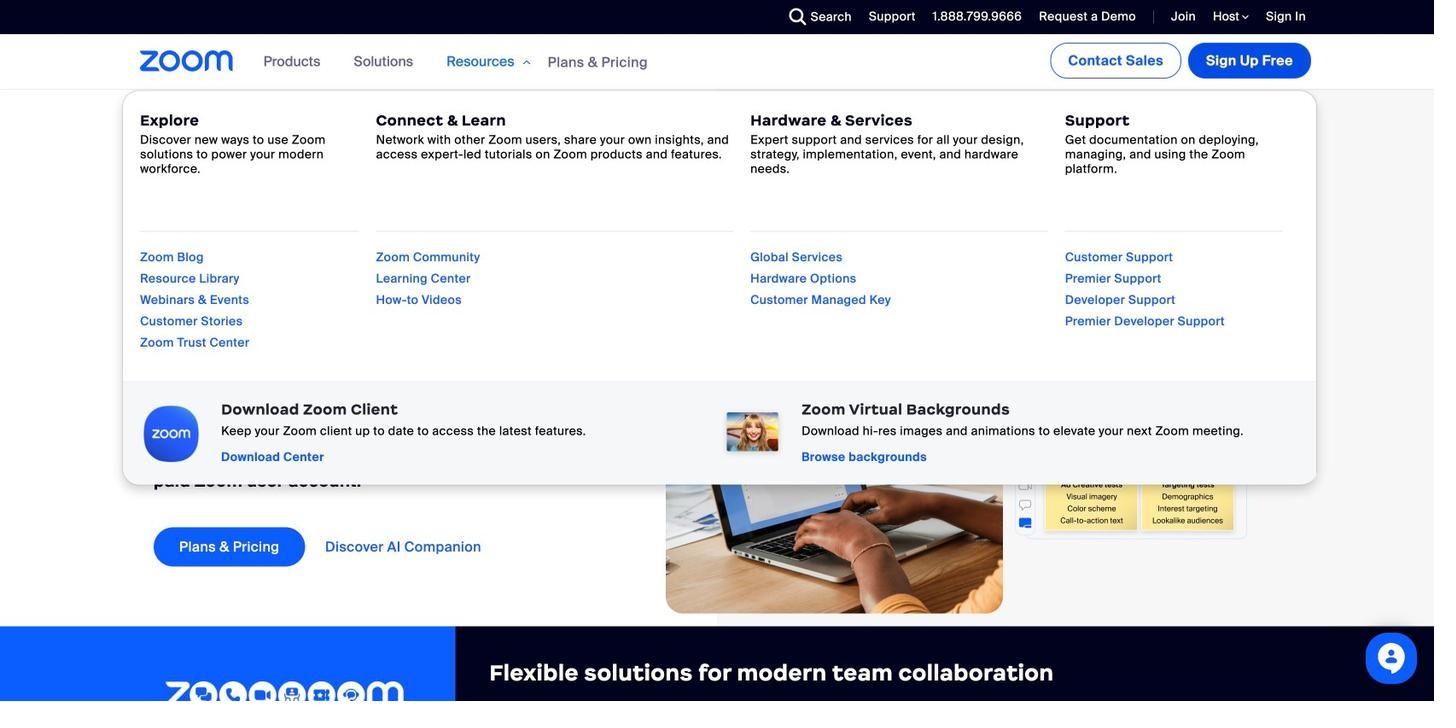 Task type: vqa. For each thing, say whether or not it's contained in the screenshot.
the topmost "Zoom Interface Icon"
yes



Task type: locate. For each thing, give the bounding box(es) containing it.
banner
[[120, 34, 1319, 486]]

main content
[[0, 34, 1435, 701]]

zoom interface icon image
[[730, 190, 1068, 349], [1015, 454, 1255, 539]]

zoom unified communication platform image
[[165, 681, 404, 701]]

zoom virtual backgrounds image
[[721, 401, 785, 465]]

zoom logo image
[[140, 50, 234, 72]]

0 vertical spatial zoom interface icon image
[[730, 190, 1068, 349]]

meetings navigation
[[1047, 34, 1315, 82]]

product information navigation
[[122, 34, 1319, 486]]



Task type: describe. For each thing, give the bounding box(es) containing it.
1 vertical spatial zoom interface icon image
[[1015, 454, 1255, 539]]

download zoom client image
[[140, 401, 204, 465]]



